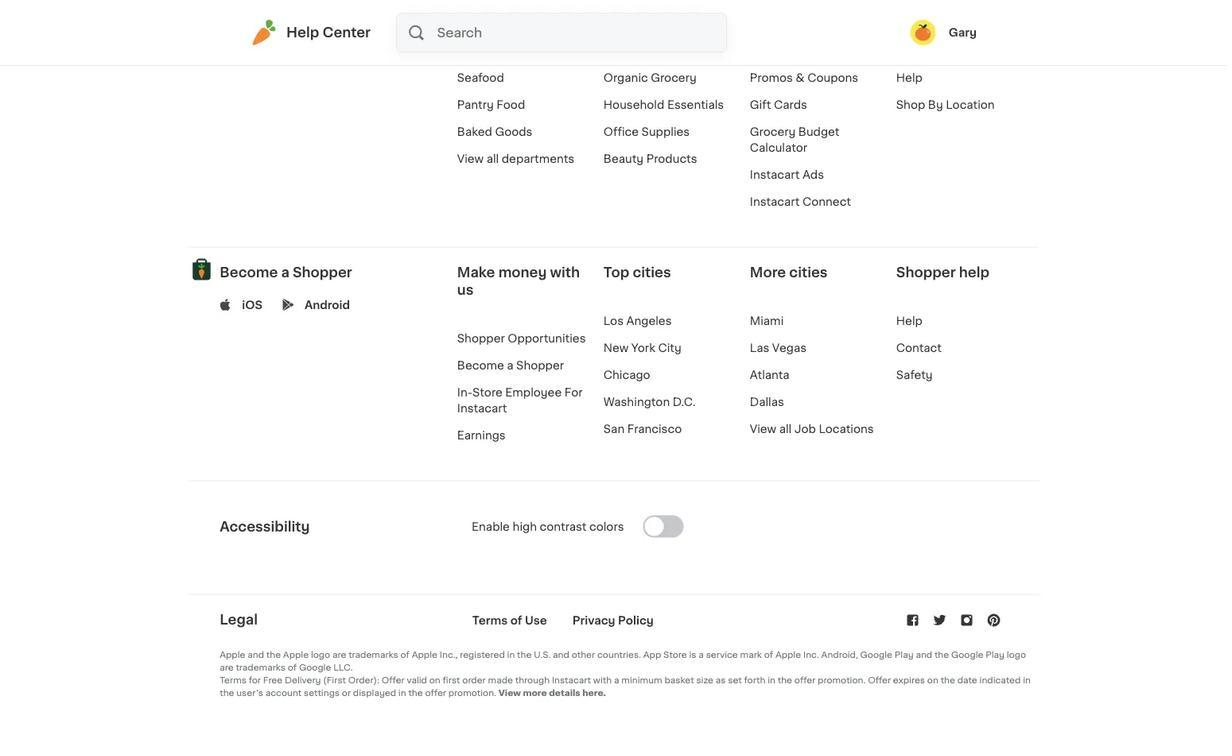 Task type: describe. For each thing, give the bounding box(es) containing it.
calculator
[[750, 142, 807, 153]]

become a shopper link
[[457, 360, 564, 371]]

household essentials link
[[604, 99, 724, 110]]

a left "minimum"
[[614, 677, 619, 685]]

0 horizontal spatial are
[[220, 664, 234, 673]]

instacart inside in-store employee for instacart
[[457, 403, 507, 414]]

promos & coupons link
[[750, 72, 858, 83]]

ios app store logo image
[[220, 299, 232, 311]]

contact link
[[896, 343, 942, 354]]

make money with us
[[457, 266, 580, 297]]

the down twitter image
[[935, 651, 949, 660]]

displayed
[[353, 689, 396, 698]]

privacy policy link
[[573, 616, 654, 627]]

1 play from the left
[[895, 651, 914, 660]]

in-
[[457, 387, 473, 398]]

store inside apple and the apple logo are trademarks of apple inc., registered in the u.s. and other countries. app store is a service mark of apple inc. android, google play and the google play logo are trademarks of google llc. terms for free delivery (first order): offer valid on first order made through instacart with a minimum basket size as set forth in the offer promotion. offer expires on the date indicated in the user's account settings or displayed in the offer promotion.
[[663, 651, 687, 660]]

dallas link
[[750, 397, 784, 408]]

more
[[750, 266, 786, 280]]

of left use
[[510, 616, 522, 627]]

instacart ads
[[750, 169, 824, 180]]

beverages
[[604, 45, 663, 56]]

instacart down calculator
[[750, 169, 800, 180]]

view for view all departments
[[457, 153, 484, 165]]

las
[[750, 343, 769, 354]]

in right the "indicated" at right
[[1023, 677, 1031, 685]]

android,
[[821, 651, 858, 660]]

account
[[266, 689, 302, 698]]

1 vertical spatial trademarks
[[236, 664, 286, 673]]

all for job
[[779, 424, 792, 435]]

household
[[604, 99, 664, 110]]

use
[[525, 616, 547, 627]]

instacart shopper app logo image
[[189, 257, 215, 283]]

view all departments
[[457, 153, 574, 165]]

0 vertical spatial terms
[[472, 616, 508, 627]]

pantry food link
[[457, 99, 525, 110]]

instacart ads link
[[750, 169, 824, 180]]

view all departments link
[[457, 153, 574, 165]]

atlanta link
[[750, 370, 789, 381]]

the up the free on the bottom left of page
[[266, 651, 281, 660]]

in right 'forth'
[[768, 677, 775, 685]]

policy
[[618, 616, 654, 627]]

frozen
[[604, 18, 641, 29]]

enable high contrast colors
[[472, 522, 624, 533]]

2 on from the left
[[927, 677, 938, 685]]

ios
[[242, 300, 262, 311]]

los
[[604, 316, 624, 327]]

organic grocery link
[[604, 72, 697, 83]]

twitter image
[[932, 613, 948, 629]]

registered
[[460, 651, 505, 660]]

is
[[689, 651, 696, 660]]

a up android play store logo
[[281, 266, 289, 280]]

locations
[[819, 424, 874, 435]]

& for promos
[[796, 72, 805, 83]]

meat for 'meat' link
[[457, 18, 486, 29]]

ideas
[[896, 45, 927, 56]]

food for pantry food
[[497, 99, 525, 110]]

shopper opportunities
[[457, 333, 586, 344]]

privacy policy
[[573, 616, 654, 627]]

shopper up become a shopper link
[[457, 333, 505, 344]]

meat for meat alternatives
[[457, 45, 486, 56]]

departments
[[502, 153, 574, 165]]

instacart inside apple and the apple logo are trademarks of apple inc., registered in the u.s. and other countries. app store is a service mark of apple inc. android, google play and the google play logo are trademarks of google llc. terms for free delivery (first order): offer valid on first order made through instacart with a minimum basket size as set forth in the offer promotion. offer expires on the date indicated in the user's account settings or displayed in the offer promotion.
[[552, 677, 591, 685]]

instacart connect
[[750, 196, 851, 208]]

more cities
[[750, 266, 828, 280]]

office supplies
[[604, 126, 690, 138]]

help center link
[[251, 20, 371, 45]]

Search search field
[[436, 14, 726, 52]]

set
[[728, 677, 742, 685]]

guides
[[941, 45, 981, 56]]

0 vertical spatial promotion.
[[818, 677, 866, 685]]

other
[[572, 651, 595, 660]]

terms inside apple and the apple logo are trademarks of apple inc., registered in the u.s. and other countries. app store is a service mark of apple inc. android, google play and the google play logo are trademarks of google llc. terms for free delivery (first order): offer valid on first order made through instacart with a minimum basket size as set forth in the offer promotion. offer expires on the date indicated in the user's account settings or displayed in the offer promotion.
[[220, 677, 247, 685]]

2 logo from the left
[[1007, 651, 1026, 660]]

frozen food link
[[604, 18, 673, 29]]

2 horizontal spatial google
[[951, 651, 983, 660]]

llc.
[[333, 664, 353, 673]]

instacart down instacart ads 'link'
[[750, 196, 800, 208]]

washington d.c.
[[604, 397, 696, 408]]

gary link
[[911, 20, 977, 45]]

frozen food
[[604, 18, 673, 29]]

order
[[462, 677, 486, 685]]

minimum
[[621, 677, 662, 685]]

shopper up employee
[[516, 360, 564, 371]]

0 vertical spatial become
[[220, 266, 278, 280]]

of up the valid
[[400, 651, 410, 660]]

help for help center
[[286, 26, 319, 39]]

goods
[[495, 126, 533, 138]]

location
[[946, 99, 995, 110]]

basket
[[664, 677, 694, 685]]

instagram image
[[959, 613, 975, 629]]

top cities
[[604, 266, 671, 280]]

make
[[457, 266, 495, 280]]

contact
[[896, 343, 942, 354]]

1 horizontal spatial become a shopper
[[457, 360, 564, 371]]

as
[[716, 677, 726, 685]]

food for frozen food
[[644, 18, 673, 29]]

help for second help 'link' from the top
[[896, 316, 923, 327]]

beauty products link
[[604, 153, 697, 165]]

grocery budget calculator link
[[750, 126, 839, 153]]

inc.
[[803, 651, 819, 660]]

2 play from the left
[[986, 651, 1005, 660]]

help for first help 'link' from the top
[[896, 72, 923, 83]]

cards
[[774, 99, 807, 110]]

las vegas
[[750, 343, 807, 354]]

0 vertical spatial are
[[332, 651, 346, 660]]

meat alternatives link
[[457, 45, 555, 56]]

facebook image
[[905, 613, 921, 629]]

shopper help
[[896, 266, 989, 280]]

0 horizontal spatial google
[[299, 664, 331, 673]]

in-store employee for instacart link
[[457, 387, 583, 414]]

instacart image
[[251, 20, 277, 45]]

baked goods
[[457, 126, 533, 138]]

ideas & guides link
[[896, 45, 981, 56]]

& for ideas
[[930, 45, 939, 56]]

2 and from the left
[[553, 651, 569, 660]]

with inside apple and the apple logo are trademarks of apple inc., registered in the u.s. and other countries. app store is a service mark of apple inc. android, google play and the google play logo are trademarks of google llc. terms for free delivery (first order): offer valid on first order made through instacart with a minimum basket size as set forth in the offer promotion. offer expires on the date indicated in the user's account settings or displayed in the offer promotion.
[[593, 677, 612, 685]]

android link
[[305, 297, 350, 313]]

app
[[643, 651, 661, 660]]

of up delivery
[[288, 664, 297, 673]]

3 apple from the left
[[412, 651, 437, 660]]

service
[[706, 651, 738, 660]]

the left user's
[[220, 689, 234, 698]]

accessibility
[[220, 521, 310, 534]]

for
[[565, 387, 583, 398]]

dallas
[[750, 397, 784, 408]]

help
[[959, 266, 989, 280]]

angeles
[[626, 316, 672, 327]]

instacart connect link
[[750, 196, 851, 208]]

first
[[443, 677, 460, 685]]

grocery budget calculator
[[750, 126, 839, 153]]

los angeles
[[604, 316, 672, 327]]

san francisco link
[[604, 424, 682, 435]]

1 on from the left
[[429, 677, 440, 685]]

new york city
[[604, 343, 681, 354]]

terms of use link
[[472, 616, 547, 627]]

opportunities
[[508, 333, 586, 344]]

the right 'forth'
[[778, 677, 792, 685]]

chicago
[[604, 370, 650, 381]]

0 vertical spatial trademarks
[[349, 651, 398, 660]]

all for departments
[[487, 153, 499, 165]]



Task type: locate. For each thing, give the bounding box(es) containing it.
food right frozen
[[644, 18, 673, 29]]

view for view more details here.
[[499, 689, 521, 698]]

in up made
[[507, 651, 515, 660]]

play up expires
[[895, 651, 914, 660]]

indicated
[[980, 677, 1021, 685]]

apple up delivery
[[283, 651, 309, 660]]

all left the job
[[779, 424, 792, 435]]

with inside make money with us
[[550, 266, 580, 280]]

2 offer from the left
[[868, 677, 891, 685]]

become up ios link
[[220, 266, 278, 280]]

1 horizontal spatial are
[[332, 651, 346, 660]]

shopper left help
[[896, 266, 956, 280]]

1 vertical spatial grocery
[[750, 126, 796, 138]]

a right is
[[699, 651, 704, 660]]

1 horizontal spatial google
[[860, 651, 892, 660]]

1 vertical spatial store
[[663, 651, 687, 660]]

0 horizontal spatial offer
[[382, 677, 405, 685]]

play up the "indicated" at right
[[986, 651, 1005, 660]]

1 horizontal spatial with
[[593, 677, 612, 685]]

0 vertical spatial all
[[487, 153, 499, 165]]

u.s.
[[534, 651, 551, 660]]

0 horizontal spatial &
[[796, 72, 805, 83]]

1 cities from the left
[[633, 266, 671, 280]]

google up delivery
[[299, 664, 331, 673]]

1 vertical spatial promotion.
[[448, 689, 496, 698]]

1 vertical spatial all
[[779, 424, 792, 435]]

for
[[249, 677, 261, 685]]

with up 'here.'
[[593, 677, 612, 685]]

through
[[515, 677, 550, 685]]

terms up user's
[[220, 677, 247, 685]]

inc.,
[[440, 651, 458, 660]]

1 apple from the left
[[220, 651, 245, 660]]

and
[[248, 651, 264, 660], [553, 651, 569, 660], [916, 651, 932, 660]]

become up in-
[[457, 360, 504, 371]]

meat link
[[457, 18, 486, 29]]

date
[[957, 677, 977, 685]]

meat down 'meat' link
[[457, 45, 486, 56]]

store down become a shopper link
[[473, 387, 503, 398]]

gary
[[949, 27, 977, 38]]

1 horizontal spatial promotion.
[[818, 677, 866, 685]]

view down dallas 'link'
[[750, 424, 776, 435]]

google up the 'date'
[[951, 651, 983, 660]]

washington
[[604, 397, 670, 408]]

valid
[[407, 677, 427, 685]]

apple left inc.
[[775, 651, 801, 660]]

0 vertical spatial view
[[457, 153, 484, 165]]

terms up registered
[[472, 616, 508, 627]]

and up for
[[248, 651, 264, 660]]

1 meat from the top
[[457, 18, 486, 29]]

baked goods link
[[457, 126, 533, 138]]

in right displayed
[[398, 689, 406, 698]]

logo up the (first
[[311, 651, 330, 660]]

connect
[[803, 196, 851, 208]]

1 vertical spatial food
[[497, 99, 525, 110]]

1 logo from the left
[[311, 651, 330, 660]]

0 horizontal spatial promotion.
[[448, 689, 496, 698]]

1 horizontal spatial offer
[[794, 677, 816, 685]]

become a shopper
[[220, 266, 352, 280], [457, 360, 564, 371]]

d.c.
[[673, 397, 696, 408]]

cities
[[633, 266, 671, 280], [789, 266, 828, 280]]

logo up the "indicated" at right
[[1007, 651, 1026, 660]]

1 horizontal spatial store
[[663, 651, 687, 660]]

logo
[[311, 651, 330, 660], [1007, 651, 1026, 660]]

0 horizontal spatial become a shopper
[[220, 266, 352, 280]]

1 horizontal spatial view
[[499, 689, 521, 698]]

shop by location link
[[896, 99, 995, 110]]

legal
[[220, 614, 258, 627]]

privacy
[[573, 616, 615, 627]]

store
[[473, 387, 503, 398], [663, 651, 687, 660]]

order):
[[348, 677, 379, 685]]

help up 'contact' link
[[896, 316, 923, 327]]

are
[[332, 651, 346, 660], [220, 664, 234, 673]]

android play store logo image
[[282, 299, 294, 311]]

employee
[[505, 387, 562, 398]]

promotion.
[[818, 677, 866, 685], [448, 689, 496, 698]]

1 vertical spatial view
[[750, 424, 776, 435]]

with right money
[[550, 266, 580, 280]]

pinterest image
[[986, 613, 1002, 629]]

new
[[604, 343, 629, 354]]

the left u.s.
[[517, 651, 532, 660]]

0 vertical spatial &
[[930, 45, 939, 56]]

0 vertical spatial food
[[644, 18, 673, 29]]

1 vertical spatial meat
[[457, 45, 486, 56]]

shopper
[[293, 266, 352, 280], [896, 266, 956, 280], [457, 333, 505, 344], [516, 360, 564, 371]]

cities right more
[[789, 266, 828, 280]]

1 offer from the left
[[382, 677, 405, 685]]

1 horizontal spatial food
[[644, 18, 673, 29]]

coupons
[[807, 72, 858, 83]]

all
[[487, 153, 499, 165], [779, 424, 792, 435]]

1 and from the left
[[248, 651, 264, 660]]

gift
[[750, 99, 771, 110]]

1 horizontal spatial and
[[553, 651, 569, 660]]

cities for top cities
[[633, 266, 671, 280]]

los angeles link
[[604, 316, 672, 327]]

contrast
[[540, 522, 587, 533]]

2 vertical spatial view
[[499, 689, 521, 698]]

or
[[342, 689, 351, 698]]

help link up shop
[[896, 72, 923, 83]]

0 horizontal spatial offer
[[425, 689, 446, 698]]

0 horizontal spatial store
[[473, 387, 503, 398]]

android
[[305, 300, 350, 311]]

become a shopper down shopper opportunities link
[[457, 360, 564, 371]]

york
[[631, 343, 655, 354]]

0 horizontal spatial and
[[248, 651, 264, 660]]

1 vertical spatial with
[[593, 677, 612, 685]]

supplies
[[642, 126, 690, 138]]

2 horizontal spatial and
[[916, 651, 932, 660]]

cities right top
[[633, 266, 671, 280]]

google right android,
[[860, 651, 892, 660]]

beauty
[[604, 153, 644, 165]]

the down the valid
[[408, 689, 423, 698]]

and up expires
[[916, 651, 932, 660]]

the
[[266, 651, 281, 660], [517, 651, 532, 660], [935, 651, 949, 660], [778, 677, 792, 685], [941, 677, 955, 685], [220, 689, 234, 698], [408, 689, 423, 698]]

meat up the meat alternatives in the left top of the page
[[457, 18, 486, 29]]

0 horizontal spatial on
[[429, 677, 440, 685]]

shopper up android link
[[293, 266, 352, 280]]

apple and the apple logo are trademarks of apple inc., registered in the u.s. and other countries. app store is a service mark of apple inc. android, google play and the google play logo are trademarks of google llc. terms for free delivery (first order): offer valid on first order made through instacart with a minimum basket size as set forth in the offer promotion. offer expires on the date indicated in the user's account settings or displayed in the offer promotion.
[[220, 651, 1031, 698]]

free
[[263, 677, 283, 685]]

1 vertical spatial help link
[[896, 316, 923, 327]]

view all job locations
[[750, 424, 874, 435]]

shop by location
[[896, 99, 995, 110]]

0 horizontal spatial logo
[[311, 651, 330, 660]]

2 vertical spatial help
[[896, 316, 923, 327]]

become a shopper up android play store logo
[[220, 266, 352, 280]]

1 help link from the top
[[896, 72, 923, 83]]

las vegas link
[[750, 343, 807, 354]]

2 cities from the left
[[789, 266, 828, 280]]

store left is
[[663, 651, 687, 660]]

promotion. down android,
[[818, 677, 866, 685]]

view down baked
[[457, 153, 484, 165]]

baked
[[457, 126, 492, 138]]

offer up displayed
[[382, 677, 405, 685]]

0 horizontal spatial terms
[[220, 677, 247, 685]]

1 vertical spatial terms
[[220, 677, 247, 685]]

instacart up the details
[[552, 677, 591, 685]]

1 horizontal spatial terms
[[472, 616, 508, 627]]

1 horizontal spatial play
[[986, 651, 1005, 660]]

instacart down in-
[[457, 403, 507, 414]]

apple down the legal
[[220, 651, 245, 660]]

& right ideas
[[930, 45, 939, 56]]

all down baked goods
[[487, 153, 499, 165]]

on left first on the bottom of the page
[[429, 677, 440, 685]]

2 help link from the top
[[896, 316, 923, 327]]

1 vertical spatial become a shopper
[[457, 360, 564, 371]]

view more details here.
[[499, 689, 606, 698]]

0 vertical spatial meat
[[457, 18, 486, 29]]

0 horizontal spatial trademarks
[[236, 664, 286, 673]]

2 meat from the top
[[457, 45, 486, 56]]

0 horizontal spatial food
[[497, 99, 525, 110]]

0 vertical spatial offer
[[794, 677, 816, 685]]

help right instacart icon
[[286, 26, 319, 39]]

0 horizontal spatial cities
[[633, 266, 671, 280]]

us
[[457, 283, 474, 297]]

0 vertical spatial help link
[[896, 72, 923, 83]]

with
[[550, 266, 580, 280], [593, 677, 612, 685]]

forth
[[744, 677, 766, 685]]

alternatives
[[489, 45, 555, 56]]

1 horizontal spatial grocery
[[750, 126, 796, 138]]

help link up 'contact' link
[[896, 316, 923, 327]]

3 and from the left
[[916, 651, 932, 660]]

trademarks up order): in the bottom of the page
[[349, 651, 398, 660]]

job
[[794, 424, 816, 435]]

promotion. down order
[[448, 689, 496, 698]]

blog
[[896, 18, 922, 29]]

top
[[604, 266, 629, 280]]

0 horizontal spatial all
[[487, 153, 499, 165]]

1 horizontal spatial offer
[[868, 677, 891, 685]]

ios link
[[242, 297, 262, 313]]

1 vertical spatial help
[[896, 72, 923, 83]]

1 vertical spatial are
[[220, 664, 234, 673]]

safety
[[896, 370, 933, 381]]

cities for more cities
[[789, 266, 828, 280]]

1 vertical spatial &
[[796, 72, 805, 83]]

grocery up the household essentials link
[[651, 72, 697, 83]]

user's
[[236, 689, 263, 698]]

0 horizontal spatial view
[[457, 153, 484, 165]]

0 horizontal spatial grocery
[[651, 72, 697, 83]]

& up cards in the right of the page
[[796, 72, 805, 83]]

by
[[928, 99, 943, 110]]

view for view all job locations
[[750, 424, 776, 435]]

trademarks up for
[[236, 664, 286, 673]]

are up llc.
[[332, 651, 346, 660]]

grocery inside the grocery budget calculator
[[750, 126, 796, 138]]

1 horizontal spatial become
[[457, 360, 504, 371]]

offer down first on the bottom of the page
[[425, 689, 446, 698]]

food
[[644, 18, 673, 29], [497, 99, 525, 110]]

view
[[457, 153, 484, 165], [750, 424, 776, 435], [499, 689, 521, 698]]

a down shopper opportunities link
[[507, 360, 513, 371]]

food up goods on the left top of page
[[497, 99, 525, 110]]

1 horizontal spatial trademarks
[[349, 651, 398, 660]]

user avatar image
[[911, 20, 936, 45]]

2 horizontal spatial view
[[750, 424, 776, 435]]

chicago link
[[604, 370, 650, 381]]

0 horizontal spatial play
[[895, 651, 914, 660]]

miami
[[750, 316, 784, 327]]

safety link
[[896, 370, 933, 381]]

1 horizontal spatial on
[[927, 677, 938, 685]]

of right mark
[[764, 651, 773, 660]]

meat alternatives
[[457, 45, 555, 56]]

help link
[[896, 72, 923, 83], [896, 316, 923, 327]]

offer down inc.
[[794, 677, 816, 685]]

(first
[[323, 677, 346, 685]]

city
[[658, 343, 681, 354]]

and right u.s.
[[553, 651, 569, 660]]

help up shop
[[896, 72, 923, 83]]

products
[[646, 153, 697, 165]]

the left the 'date'
[[941, 677, 955, 685]]

0 horizontal spatial become
[[220, 266, 278, 280]]

0 horizontal spatial with
[[550, 266, 580, 280]]

on right expires
[[927, 677, 938, 685]]

store inside in-store employee for instacart
[[473, 387, 503, 398]]

1 horizontal spatial &
[[930, 45, 939, 56]]

are down the legal
[[220, 664, 234, 673]]

1 vertical spatial become
[[457, 360, 504, 371]]

mark
[[740, 651, 762, 660]]

grocery up calculator
[[750, 126, 796, 138]]

0 vertical spatial become a shopper
[[220, 266, 352, 280]]

meat
[[457, 18, 486, 29], [457, 45, 486, 56]]

organic grocery
[[604, 72, 697, 83]]

0 vertical spatial store
[[473, 387, 503, 398]]

4 apple from the left
[[775, 651, 801, 660]]

trademarks
[[349, 651, 398, 660], [236, 664, 286, 673]]

0 vertical spatial with
[[550, 266, 580, 280]]

1 horizontal spatial all
[[779, 424, 792, 435]]

1 horizontal spatial cities
[[789, 266, 828, 280]]

view more details here. link
[[499, 689, 606, 698]]

0 vertical spatial grocery
[[651, 72, 697, 83]]

2 apple from the left
[[283, 651, 309, 660]]

apple left inc.,
[[412, 651, 437, 660]]

1 horizontal spatial logo
[[1007, 651, 1026, 660]]

of
[[510, 616, 522, 627], [400, 651, 410, 660], [764, 651, 773, 660], [288, 664, 297, 673]]

help inside 'link'
[[286, 26, 319, 39]]

view down made
[[499, 689, 521, 698]]

1 vertical spatial offer
[[425, 689, 446, 698]]

0 vertical spatial help
[[286, 26, 319, 39]]

offer left expires
[[868, 677, 891, 685]]



Task type: vqa. For each thing, say whether or not it's contained in the screenshot.
EARNINGS at the left bottom of the page
yes



